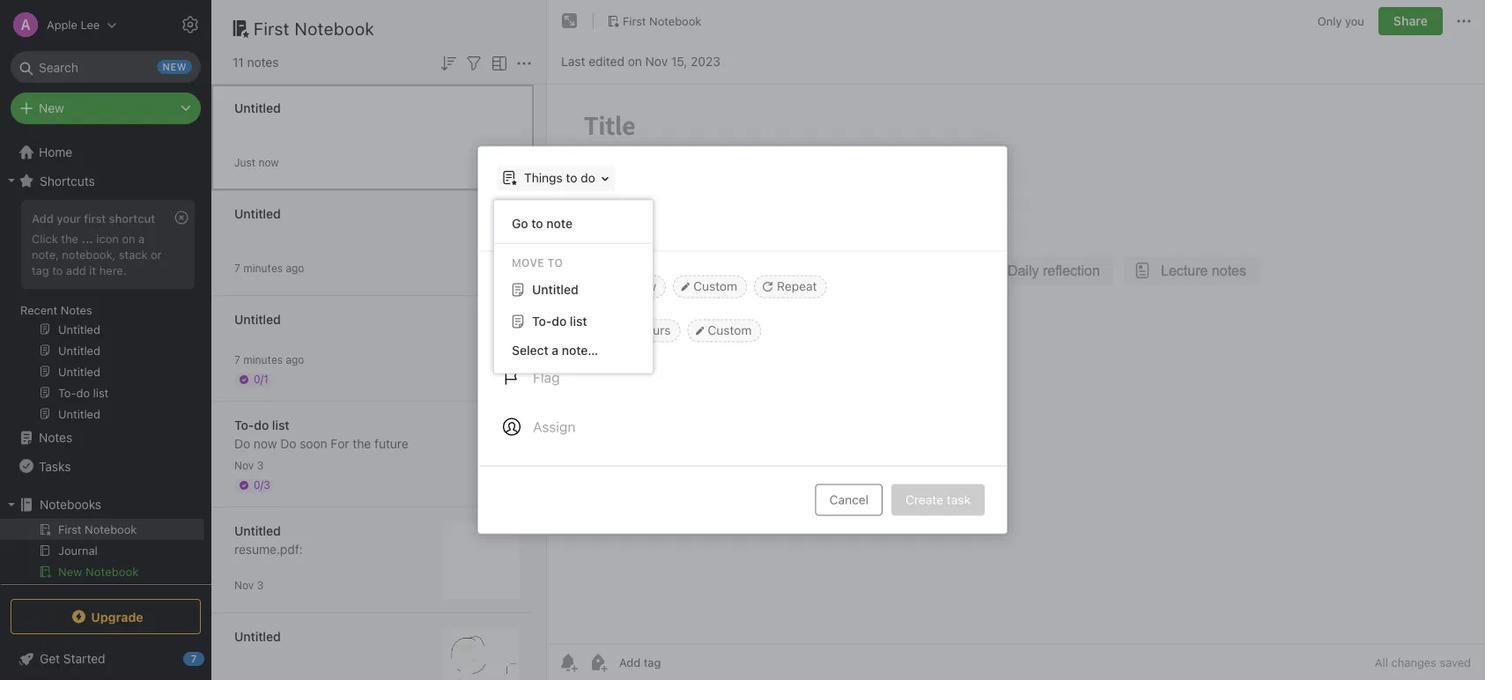 Task type: locate. For each thing, give the bounding box(es) containing it.
on
[[628, 54, 642, 69], [122, 232, 135, 245]]

notebook for new notebook button
[[86, 565, 139, 579]]

new
[[39, 101, 64, 115], [58, 565, 82, 579]]

tree containing home
[[0, 138, 211, 680]]

select a note…
[[512, 343, 599, 357]]

nov 3 up '0/3' at the bottom of the page
[[234, 460, 264, 472]]

custom
[[694, 279, 738, 293], [708, 323, 752, 338]]

first up notes
[[254, 18, 290, 38]]

1 horizontal spatial list
[[570, 314, 587, 328]]

0 vertical spatial minutes
[[243, 262, 283, 274]]

0 horizontal spatial first
[[254, 18, 290, 38]]

things to do button
[[493, 165, 615, 191], [498, 165, 615, 191]]

1 vertical spatial now
[[254, 437, 277, 451]]

to inside button
[[566, 170, 578, 185]]

hour
[[562, 323, 588, 338]]

0 vertical spatial the
[[61, 232, 78, 245]]

do
[[234, 437, 250, 451], [280, 437, 296, 451]]

notebook inside group
[[86, 565, 139, 579]]

in 4 hours
[[614, 323, 671, 338]]

custom right hours at the left top
[[708, 323, 752, 338]]

nov up '0/3' at the bottom of the page
[[234, 460, 254, 472]]

tree
[[0, 138, 211, 680]]

do inside to-do list link
[[552, 314, 567, 328]]

first notebook up notes
[[254, 18, 375, 38]]

0 horizontal spatial list
[[272, 418, 290, 433]]

on inside icon on a note, notebook, stack or tag to add it here.
[[122, 232, 135, 245]]

0 vertical spatial new
[[39, 101, 64, 115]]

7 minutes ago
[[234, 262, 304, 274], [234, 354, 304, 366]]

to
[[566, 170, 578, 185], [532, 216, 543, 231], [548, 256, 563, 269], [52, 263, 63, 277]]

Search text field
[[23, 51, 189, 83]]

0 vertical spatial to-do list
[[532, 314, 587, 328]]

notes
[[61, 303, 92, 316], [39, 430, 72, 445]]

0 vertical spatial ago
[[286, 262, 304, 274]]

to up today
[[548, 256, 563, 269]]

the left ...
[[61, 232, 78, 245]]

0 vertical spatial custom button
[[673, 275, 747, 298]]

1 vertical spatial nov 3
[[234, 579, 264, 592]]

untitled
[[234, 101, 281, 115], [234, 207, 281, 221], [532, 282, 579, 297], [234, 312, 281, 327], [234, 524, 281, 538], [234, 630, 281, 644]]

to-
[[532, 314, 552, 328], [234, 418, 254, 433]]

to-do list inside note list element
[[234, 418, 290, 433]]

last
[[561, 54, 585, 69]]

do
[[581, 170, 596, 185], [552, 314, 567, 328], [254, 418, 269, 433]]

a inside icon on a note, notebook, stack or tag to add it here.
[[138, 232, 145, 245]]

now for do
[[254, 437, 277, 451]]

2 ago from the top
[[286, 354, 304, 366]]

nov inside note window element
[[646, 54, 668, 69]]

0 horizontal spatial in
[[539, 323, 550, 338]]

1 vertical spatial 7 minutes ago
[[234, 354, 304, 366]]

nov 3 down resume.pdf:
[[234, 579, 264, 592]]

in
[[539, 323, 550, 338], [614, 323, 624, 338]]

1 7 from the top
[[234, 262, 240, 274]]

1 horizontal spatial first
[[623, 14, 646, 27]]

to for go
[[532, 216, 543, 231]]

1 vertical spatial the
[[353, 437, 371, 451]]

shortcut
[[109, 211, 155, 225]]

0 vertical spatial notes
[[61, 303, 92, 316]]

2 7 from the top
[[234, 354, 240, 366]]

custom left repeat button
[[694, 279, 738, 293]]

repeat
[[777, 279, 817, 293]]

cell
[[0, 519, 204, 540]]

0 vertical spatial do
[[581, 170, 596, 185]]

1 vertical spatial thumbnail image
[[442, 628, 520, 680]]

custom button
[[673, 275, 747, 298], [688, 319, 762, 342]]

1 vertical spatial list
[[272, 418, 290, 433]]

to right go
[[532, 216, 543, 231]]

list
[[570, 314, 587, 328], [272, 418, 290, 433]]

1 horizontal spatial to-
[[532, 314, 552, 328]]

just now
[[234, 156, 279, 169]]

new up 'upgrade' popup button
[[58, 565, 82, 579]]

2 horizontal spatial do
[[581, 170, 596, 185]]

new for new notebook
[[58, 565, 82, 579]]

0 horizontal spatial to-
[[234, 418, 254, 433]]

0 vertical spatial a
[[138, 232, 145, 245]]

it
[[89, 263, 96, 277]]

in left 4
[[614, 323, 624, 338]]

click the ...
[[32, 232, 93, 245]]

2 horizontal spatial notebook
[[650, 14, 702, 27]]

0 vertical spatial nov 3
[[234, 460, 264, 472]]

edited
[[589, 54, 625, 69]]

to- inside note list element
[[234, 418, 254, 433]]

1 vertical spatial 7
[[234, 354, 240, 366]]

untitled link
[[494, 274, 653, 306]]

expand note image
[[560, 11, 581, 32]]

1 vertical spatial to-
[[234, 418, 254, 433]]

resume.pdf:
[[234, 542, 303, 557]]

to right tag
[[52, 263, 63, 277]]

notebook for first notebook button in the top left of the page
[[650, 14, 702, 27]]

2 minutes from the top
[[243, 354, 283, 366]]

nov
[[646, 54, 668, 69], [234, 460, 254, 472], [234, 579, 254, 592]]

notebook inside note window element
[[650, 14, 702, 27]]

...
[[82, 232, 93, 245]]

in for in 1 hour
[[539, 323, 550, 338]]

0 horizontal spatial do
[[254, 418, 269, 433]]

0 vertical spatial nov
[[646, 54, 668, 69]]

a down the 1
[[552, 343, 559, 357]]

group
[[0, 195, 204, 431]]

do inside things to do field
[[581, 170, 596, 185]]

3 down resume.pdf:
[[257, 579, 264, 592]]

0 vertical spatial custom
[[694, 279, 738, 293]]

on right edited
[[628, 54, 642, 69]]

list inside menu
[[570, 314, 587, 328]]

select
[[512, 343, 549, 357]]

in left the 1
[[539, 323, 550, 338]]

nov left 15,
[[646, 54, 668, 69]]

first inside button
[[623, 14, 646, 27]]

to-do list
[[532, 314, 587, 328], [234, 418, 290, 433]]

0 vertical spatial 3
[[257, 460, 264, 472]]

to inside icon on a note, notebook, stack or tag to add it here.
[[52, 263, 63, 277]]

now up '0/3' at the bottom of the page
[[254, 437, 277, 451]]

first
[[623, 14, 646, 27], [254, 18, 290, 38]]

2 7 minutes ago from the top
[[234, 354, 304, 366]]

1 vertical spatial ago
[[286, 354, 304, 366]]

untitled down 'move to'
[[532, 282, 579, 297]]

first up last edited on nov 15, 2023
[[623, 14, 646, 27]]

a
[[138, 232, 145, 245], [552, 343, 559, 357]]

the right for on the left bottom of page
[[353, 437, 371, 451]]

to- inside dropdown list menu
[[532, 314, 552, 328]]

note list element
[[211, 0, 547, 680]]

1 horizontal spatial on
[[628, 54, 642, 69]]

2 in from the left
[[614, 323, 624, 338]]

1 vertical spatial custom
[[708, 323, 752, 338]]

list right the 1
[[570, 314, 587, 328]]

3
[[257, 460, 264, 472], [257, 579, 264, 592]]

to- down "0/1" on the bottom of page
[[234, 418, 254, 433]]

shortcuts
[[40, 173, 95, 188]]

untitled down resume.pdf:
[[234, 630, 281, 644]]

1 horizontal spatial do
[[280, 437, 296, 451]]

1 horizontal spatial the
[[353, 437, 371, 451]]

7
[[234, 262, 240, 274], [234, 354, 240, 366]]

0 horizontal spatial first notebook
[[254, 18, 375, 38]]

task
[[947, 493, 971, 507]]

first notebook up 15,
[[623, 14, 702, 27]]

now
[[259, 156, 279, 169], [254, 437, 277, 451]]

1 vertical spatial on
[[122, 232, 135, 245]]

now right just
[[259, 156, 279, 169]]

1 vertical spatial new
[[58, 565, 82, 579]]

just
[[234, 156, 256, 169]]

1 horizontal spatial in
[[614, 323, 624, 338]]

nov 3
[[234, 460, 264, 472], [234, 579, 264, 592]]

0 vertical spatial to-
[[532, 314, 552, 328]]

11 notes
[[233, 55, 279, 70]]

1 vertical spatial 3
[[257, 579, 264, 592]]

1 horizontal spatial to-do list
[[532, 314, 587, 328]]

notes up tasks
[[39, 430, 72, 445]]

in 1 hour button
[[530, 319, 597, 342]]

1 vertical spatial do
[[552, 314, 567, 328]]

ago
[[286, 262, 304, 274], [286, 354, 304, 366]]

0 vertical spatial 7
[[234, 262, 240, 274]]

untitled inside untitled button
[[234, 630, 281, 644]]

to right the "things"
[[566, 170, 578, 185]]

None search field
[[23, 51, 189, 83]]

1 horizontal spatial first notebook
[[623, 14, 702, 27]]

untitled down 11 notes
[[234, 101, 281, 115]]

stack
[[119, 248, 148, 261]]

saved
[[1440, 656, 1472, 669]]

create task button
[[892, 484, 985, 516]]

0 vertical spatial now
[[259, 156, 279, 169]]

tasks button
[[0, 452, 204, 480]]

0 horizontal spatial notebook
[[86, 565, 139, 579]]

2 vertical spatial do
[[254, 418, 269, 433]]

click
[[32, 232, 58, 245]]

first notebook button
[[601, 9, 708, 33]]

icon
[[96, 232, 119, 245]]

0 horizontal spatial the
[[61, 232, 78, 245]]

0 horizontal spatial to-do list
[[234, 418, 290, 433]]

1 vertical spatial minutes
[[243, 354, 283, 366]]

on inside note window element
[[628, 54, 642, 69]]

things to do
[[524, 170, 596, 185]]

1 vertical spatial to-do list
[[234, 418, 290, 433]]

nov down resume.pdf:
[[234, 579, 254, 592]]

new inside popup button
[[39, 101, 64, 115]]

3 up '0/3' at the bottom of the page
[[257, 460, 264, 472]]

custom button right hours at the left top
[[688, 319, 762, 342]]

0 vertical spatial 7 minutes ago
[[234, 262, 304, 274]]

to- left the 1
[[532, 314, 552, 328]]

a up stack
[[138, 232, 145, 245]]

notes right recent at the left top of page
[[61, 303, 92, 316]]

notebooks
[[40, 497, 101, 512]]

custom for tomorrow
[[694, 279, 738, 293]]

today
[[539, 279, 573, 293]]

on up stack
[[122, 232, 135, 245]]

0 horizontal spatial a
[[138, 232, 145, 245]]

list up do now do soon for the future
[[272, 418, 290, 433]]

move
[[512, 256, 545, 269]]

add a reminder image
[[558, 652, 579, 673]]

custom button down 'enter task' text field
[[673, 275, 747, 298]]

0 vertical spatial thumbnail image
[[442, 522, 520, 600]]

notes
[[247, 55, 279, 70]]

2 thumbnail image from the top
[[442, 628, 520, 680]]

notebook inside note list element
[[295, 18, 375, 38]]

to-do list inside dropdown list menu
[[532, 314, 587, 328]]

create
[[906, 493, 944, 507]]

0 horizontal spatial do
[[234, 437, 250, 451]]

0/3
[[254, 479, 270, 491]]

1 horizontal spatial a
[[552, 343, 559, 357]]

2 things to do button from the left
[[498, 165, 615, 191]]

new up home at top left
[[39, 101, 64, 115]]

1 horizontal spatial do
[[552, 314, 567, 328]]

0 vertical spatial on
[[628, 54, 642, 69]]

1 in from the left
[[539, 323, 550, 338]]

0 horizontal spatial on
[[122, 232, 135, 245]]

thumbnail image
[[442, 522, 520, 600], [442, 628, 520, 680]]

in inside button
[[539, 323, 550, 338]]

1 vertical spatial custom button
[[688, 319, 762, 342]]

1 vertical spatial a
[[552, 343, 559, 357]]

0 vertical spatial list
[[570, 314, 587, 328]]

go to note link
[[494, 211, 653, 236]]

in inside button
[[614, 323, 624, 338]]

new inside button
[[58, 565, 82, 579]]

1 horizontal spatial notebook
[[295, 18, 375, 38]]

11
[[233, 55, 244, 70]]

note…
[[562, 343, 599, 357]]

2 3 from the top
[[257, 579, 264, 592]]

go to note
[[512, 216, 573, 231]]



Task type: vqa. For each thing, say whether or not it's contained in the screenshot.
Add Tag "field"
no



Task type: describe. For each thing, give the bounding box(es) containing it.
new notebook button
[[0, 561, 204, 582]]

repeat button
[[754, 275, 827, 298]]

custom button for in 4 hours
[[688, 319, 762, 342]]

1 7 minutes ago from the top
[[234, 262, 304, 274]]

add your first shortcut
[[32, 211, 155, 225]]

the inside group
[[61, 232, 78, 245]]

to for things
[[566, 170, 578, 185]]

new notebook
[[58, 565, 139, 579]]

settings image
[[180, 14, 201, 35]]

future
[[375, 437, 409, 451]]

1 do from the left
[[234, 437, 250, 451]]

2 do from the left
[[280, 437, 296, 451]]

to-do list link
[[494, 306, 653, 338]]

untitled inside untitled link
[[532, 282, 579, 297]]

cancel
[[830, 493, 869, 507]]

now for just
[[259, 156, 279, 169]]

share button
[[1379, 7, 1443, 35]]

create task
[[906, 493, 971, 507]]

icon on a note, notebook, stack or tag to add it here.
[[32, 232, 162, 277]]

assign button
[[493, 406, 586, 448]]

4
[[628, 323, 636, 338]]

a inside dropdown list menu
[[552, 343, 559, 357]]

cancel button
[[816, 484, 883, 516]]

or
[[151, 248, 162, 261]]

1 nov 3 from the top
[[234, 460, 264, 472]]

do now do soon for the future
[[234, 437, 409, 451]]

untitled button
[[211, 613, 534, 680]]

add tag image
[[588, 652, 609, 673]]

new for new
[[39, 101, 64, 115]]

flag
[[533, 369, 560, 386]]

notes inside group
[[61, 303, 92, 316]]

upgrade
[[91, 610, 143, 624]]

tomorrow button
[[590, 275, 666, 298]]

soon
[[300, 437, 328, 451]]

in 1 hour
[[539, 323, 588, 338]]

here.
[[99, 263, 126, 277]]

custom for in 4 hours
[[708, 323, 752, 338]]

do inside note list element
[[254, 418, 269, 433]]

only
[[1318, 14, 1343, 28]]

move to
[[512, 256, 563, 269]]

dropdown list menu
[[494, 211, 653, 363]]

add
[[32, 211, 54, 225]]

go
[[512, 216, 528, 231]]

for
[[331, 437, 349, 451]]

home
[[39, 145, 72, 159]]

1 vertical spatial notes
[[39, 430, 72, 445]]

1 3 from the top
[[257, 460, 264, 472]]

first notebook inside note list element
[[254, 18, 375, 38]]

select a note… link
[[494, 338, 653, 363]]

upgrade button
[[11, 599, 201, 634]]

thumbnail image inside untitled button
[[442, 628, 520, 680]]

all
[[1375, 656, 1389, 669]]

1 vertical spatial nov
[[234, 460, 254, 472]]

untitled up resume.pdf:
[[234, 524, 281, 538]]

1 minutes from the top
[[243, 262, 283, 274]]

note window element
[[547, 0, 1486, 680]]

untitled down the just now
[[234, 207, 281, 221]]

flag button
[[493, 356, 571, 399]]

tag
[[32, 263, 49, 277]]

1 ago from the top
[[286, 262, 304, 274]]

hours
[[639, 323, 671, 338]]

changes
[[1392, 656, 1437, 669]]

tasks
[[39, 459, 71, 473]]

expand notebooks image
[[4, 498, 19, 512]]

1 things to do button from the left
[[493, 165, 615, 191]]

Go to note or move task field
[[493, 165, 615, 191]]

tomorrow
[[600, 279, 657, 293]]

home link
[[0, 138, 211, 167]]

notes link
[[0, 424, 204, 452]]

in 4 hours button
[[604, 319, 681, 342]]

only you
[[1318, 14, 1365, 28]]

first
[[84, 211, 106, 225]]

today button
[[530, 275, 583, 298]]

last edited on nov 15, 2023
[[561, 54, 721, 69]]

note,
[[32, 248, 59, 261]]

you
[[1346, 14, 1365, 28]]

recent notes
[[20, 303, 92, 316]]

new button
[[11, 93, 201, 124]]

to for move
[[548, 256, 563, 269]]

0/1
[[254, 373, 269, 386]]

custom button for tomorrow
[[673, 275, 747, 298]]

first inside note list element
[[254, 18, 290, 38]]

assign
[[533, 419, 576, 435]]

all changes saved
[[1375, 656, 1472, 669]]

untitled up "0/1" on the bottom of page
[[234, 312, 281, 327]]

recent
[[20, 303, 58, 316]]

the inside note list element
[[353, 437, 371, 451]]

1
[[553, 323, 558, 338]]

in for in 4 hours
[[614, 323, 624, 338]]

note
[[547, 216, 573, 231]]

2 vertical spatial nov
[[234, 579, 254, 592]]

things
[[524, 170, 563, 185]]

your
[[57, 211, 81, 225]]

group containing add your first shortcut
[[0, 195, 204, 431]]

1 thumbnail image from the top
[[442, 522, 520, 600]]

Note Editor text field
[[547, 85, 1486, 644]]

shortcuts button
[[0, 167, 204, 195]]

Enter task text field
[[531, 208, 986, 238]]

share
[[1394, 14, 1428, 28]]

first notebook inside first notebook button
[[623, 14, 702, 27]]

add
[[66, 263, 86, 277]]

new notebook group
[[0, 519, 204, 590]]

2023
[[691, 54, 721, 69]]

notebook,
[[62, 248, 116, 261]]

15,
[[671, 54, 688, 69]]

2 nov 3 from the top
[[234, 579, 264, 592]]

notebooks link
[[0, 491, 204, 519]]



